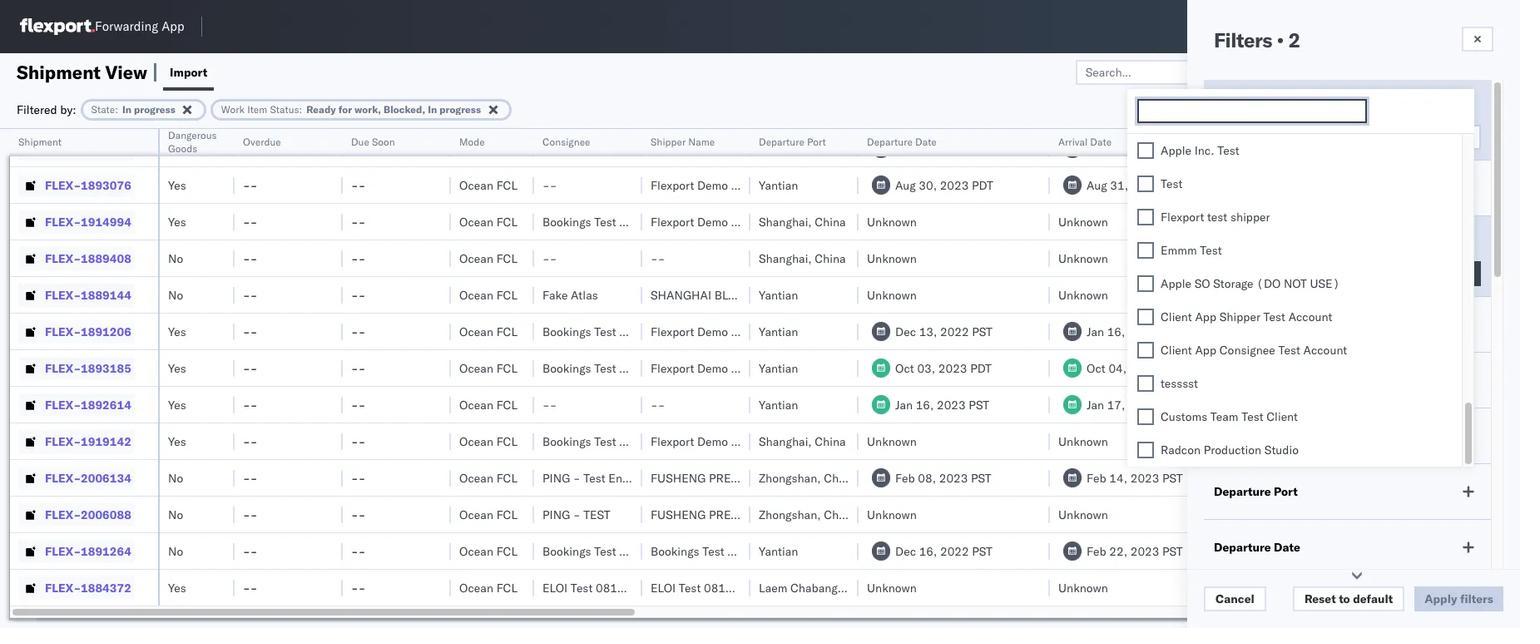 Task type: vqa. For each thing, say whether or not it's contained in the screenshot.


Task type: locate. For each thing, give the bounding box(es) containing it.
ocean fcl for flex-1911466
[[459, 141, 518, 156]]

name left ningbo
[[688, 136, 715, 148]]

0 vertical spatial fusheng
[[651, 471, 706, 486]]

13 flex- from the top
[[45, 580, 81, 595]]

1 vertical spatial departure port
[[1214, 484, 1298, 499]]

ping
[[543, 471, 570, 486], [543, 507, 570, 522]]

pst up oct 04, 2023 pdt
[[1160, 324, 1181, 339]]

5 ocean fcl from the top
[[459, 288, 518, 303]]

2 apple from the top
[[1161, 276, 1192, 291]]

0 vertical spatial zhongshan, china
[[759, 471, 855, 486]]

1 vertical spatial 03,
[[917, 361, 936, 376]]

9 fcl from the top
[[497, 434, 518, 449]]

ca for flex-1919142
[[1320, 434, 1336, 449]]

0 vertical spatial shanghai,
[[759, 214, 812, 229]]

2 demo from the top
[[697, 178, 728, 193]]

no right 2006088
[[168, 507, 183, 522]]

yes right the 1914994
[[168, 214, 186, 229]]

0 vertical spatial feb 27, 2023 pst
[[1358, 471, 1454, 486]]

feb 27, 2023 pst for phoenix
[[1358, 507, 1454, 522]]

flex- down flex-1891264 button
[[45, 580, 81, 595]]

2 vertical spatial co.,
[[773, 507, 797, 522]]

1 ca from the top
[[1320, 141, 1336, 156]]

4 co. from the top
[[775, 324, 791, 339]]

ltd
[[804, 288, 824, 303], [800, 471, 821, 486], [800, 507, 821, 522]]

2 long beach, california from the top
[[1250, 580, 1370, 595]]

0 vertical spatial shipper name
[[651, 136, 715, 148]]

los for flex-1914994
[[1250, 214, 1269, 229]]

shanghai, china
[[759, 214, 846, 229], [759, 251, 846, 266], [759, 434, 846, 449]]

departure date
[[867, 136, 937, 148], [1214, 540, 1301, 555]]

1 vertical spatial fusheng
[[651, 507, 706, 522]]

ocean fcl for flex-1914994
[[459, 214, 518, 229]]

ca for flex-1914994
[[1320, 214, 1336, 229]]

0 horizontal spatial 081801
[[596, 580, 639, 595]]

fcl for flex-1914994
[[497, 214, 518, 229]]

dec down feb 08, 2023 pst
[[895, 544, 916, 559]]

zhongshan, for ping - test
[[759, 507, 821, 522]]

03, down the 13,
[[917, 361, 936, 376]]

3 ocean fcl from the top
[[459, 214, 518, 229]]

6 fcl from the top
[[497, 324, 518, 339]]

yes right 1884372
[[168, 580, 186, 595]]

7 ocean from the top
[[459, 361, 493, 376]]

eloi
[[543, 580, 568, 595], [651, 580, 676, 595]]

2 resize handle column header from the left
[[215, 129, 235, 628]]

progress right inc. on the top of the page
[[1246, 130, 1294, 145]]

0 horizontal spatial state
[[91, 103, 115, 115]]

1 vertical spatial beach,
[[1279, 580, 1315, 595]]

progress inside button
[[1246, 130, 1294, 145]]

departure date button
[[859, 132, 1034, 149]]

port inside button
[[807, 136, 826, 148]]

1891264
[[81, 544, 131, 559]]

angeles, for flex-1911466
[[1272, 141, 1317, 156]]

beach, down client app consignee test account
[[1279, 361, 1315, 376]]

4 los from the top
[[1250, 324, 1269, 339]]

pdt for oct 03, 2023 pdt
[[970, 361, 992, 376]]

0 vertical spatial shanghai, china
[[759, 214, 846, 229]]

1 vertical spatial departure date
[[1214, 540, 1301, 555]]

1891206
[[81, 324, 131, 339]]

0 horizontal spatial shipper name
[[651, 136, 715, 148]]

long left reset
[[1250, 580, 1276, 595]]

flex- down the flex-1889144 button
[[45, 324, 81, 339]]

3 no from the top
[[168, 288, 183, 303]]

0 vertical spatial dec
[[895, 324, 916, 339]]

0 horizontal spatial 03,
[[917, 361, 936, 376]]

1 yes from the top
[[168, 178, 186, 193]]

flex- up the flex-1914994 button
[[45, 178, 81, 193]]

file
[[1351, 64, 1372, 79]]

departure date down phoenix
[[1214, 540, 1301, 555]]

no right 1891264
[[168, 544, 183, 559]]

apple left inc. on the top of the page
[[1161, 143, 1192, 158]]

ocean fcl for flex-1892614
[[459, 397, 518, 412]]

precision
[[709, 471, 770, 486], [709, 507, 770, 522]]

ocean for 1893076
[[459, 178, 493, 193]]

flex- inside 'button'
[[45, 324, 81, 339]]

resize handle column header for dangerous goods
[[215, 129, 235, 628]]

1 horizontal spatial departure port
[[1214, 484, 1298, 499]]

jan left 17,
[[1087, 397, 1104, 412]]

atlas
[[571, 288, 598, 303]]

11 ocean from the top
[[459, 507, 493, 522]]

consignee for flex-1919142
[[619, 434, 675, 449]]

6 no from the top
[[168, 544, 183, 559]]

work item status : ready for work, blocked, in progress
[[221, 103, 481, 115]]

shipment down filtered
[[18, 136, 62, 148]]

081801 down test
[[596, 580, 639, 595]]

radcon
[[1161, 442, 1201, 457]]

in down view
[[122, 103, 132, 115]]

client up studio
[[1267, 409, 1298, 424]]

name down shipper
[[1251, 236, 1283, 251]]

1 horizontal spatial in
[[428, 103, 437, 115]]

no right 1889408
[[168, 251, 183, 266]]

0 horizontal spatial aug
[[895, 178, 916, 193]]

0 vertical spatial departure date
[[867, 136, 937, 148]]

2 : from the left
[[299, 103, 302, 115]]

departure inside "departure port" button
[[759, 136, 805, 148]]

ping for ping - test entity
[[543, 471, 570, 486]]

fcl for flex-1889144
[[497, 288, 518, 303]]

0 horizontal spatial oct
[[895, 361, 914, 376]]

ocean for 1889144
[[459, 288, 493, 303]]

dangerous goods
[[168, 129, 217, 155]]

ocean fcl
[[459, 141, 518, 156], [459, 178, 518, 193], [459, 214, 518, 229], [459, 251, 518, 266], [459, 288, 518, 303], [459, 324, 518, 339], [459, 361, 518, 376], [459, 397, 518, 412], [459, 434, 518, 449], [459, 471, 518, 486], [459, 507, 518, 522], [459, 544, 518, 559], [459, 580, 518, 595]]

no down state : in progress
[[168, 141, 183, 156]]

1 los from the top
[[1250, 141, 1269, 156]]

date right 'arrival' at the right of the page
[[1090, 136, 1112, 148]]

0 vertical spatial 2022
[[940, 324, 969, 339]]

in left final
[[1232, 130, 1243, 145]]

jan left 25,
[[895, 141, 913, 156]]

pdt down jan 25, 2023 pst
[[972, 178, 993, 193]]

client for client name
[[1214, 236, 1248, 251]]

oct 04, 2023 pdt
[[1087, 361, 1183, 376]]

co. for aug
[[775, 178, 791, 193]]

6 ca from the top
[[1320, 434, 1336, 449]]

mode button
[[451, 132, 518, 149]]

1 vertical spatial feb 27, 2023 pst
[[1358, 507, 1454, 522]]

4 flex- from the top
[[45, 251, 81, 266]]

apple left the so
[[1161, 276, 1192, 291]]

0 vertical spatial app
[[162, 19, 184, 35]]

departure inside departure date button
[[867, 136, 913, 148]]

pst right the 22,
[[1163, 544, 1183, 559]]

shanghai,
[[759, 214, 812, 229], [759, 251, 812, 266], [759, 434, 812, 449]]

8 los angeles, ca from the top
[[1250, 544, 1336, 559]]

pst down radcon
[[1163, 471, 1183, 486]]

0 vertical spatial california
[[1318, 361, 1370, 376]]

flex-1891206 button
[[18, 320, 135, 343]]

date down phoenix
[[1274, 540, 1301, 555]]

shanghai, china for flex-1889408
[[759, 251, 846, 266]]

0 vertical spatial zhongshan,
[[759, 471, 821, 486]]

shipper for flex-1911466
[[731, 141, 772, 156]]

0 vertical spatial shipment
[[17, 60, 101, 84]]

dec for dec 13, 2022 pst
[[895, 324, 916, 339]]

6 bookings test consignee from the top
[[543, 544, 675, 559]]

1 vertical spatial long
[[1250, 580, 1276, 595]]

yes right the "1892614"
[[168, 397, 186, 412]]

apple for apple so storage (do not use)
[[1161, 276, 1192, 291]]

resize handle column header
[[138, 129, 158, 628], [215, 129, 235, 628], [323, 129, 343, 628], [431, 129, 451, 628], [514, 129, 534, 628], [622, 129, 642, 628], [731, 129, 751, 628], [839, 129, 859, 628], [1030, 129, 1050, 628], [1222, 129, 1242, 628], [1330, 129, 1350, 628], [1463, 129, 1483, 628]]

ca for flex-1891264
[[1320, 544, 1336, 559]]

0 vertical spatial co.,
[[777, 288, 801, 303]]

bookings test shipper china
[[651, 544, 803, 559]]

date up 30,
[[915, 136, 937, 148]]

1 vertical spatial california
[[1318, 580, 1370, 595]]

app up tesssst on the bottom right of page
[[1195, 343, 1217, 358]]

1 vertical spatial ping
[[543, 507, 570, 522]]

4 flexport demo shipper co. from the top
[[651, 324, 791, 339]]

mode
[[459, 136, 485, 148]]

4 ocean fcl from the top
[[459, 251, 518, 266]]

use)
[[1310, 276, 1340, 291]]

import button
[[163, 53, 214, 91]]

5 bookings test consignee from the top
[[543, 434, 675, 449]]

flex- inside button
[[45, 214, 81, 229]]

1893076
[[81, 178, 131, 193]]

pst up the aug 30, 2023 pdt
[[969, 141, 989, 156]]

6 resize handle column header from the left
[[622, 129, 642, 628]]

1 vertical spatial precision
[[709, 507, 770, 522]]

0 vertical spatial apple
[[1161, 143, 1192, 158]]

1 oct from the left
[[895, 361, 914, 376]]

1 bookings test consignee from the top
[[543, 141, 675, 156]]

long beach, california for yantian
[[1250, 361, 1370, 376]]

eloi test 081801
[[543, 580, 639, 595], [651, 580, 747, 595]]

3 shanghai, china from the top
[[759, 434, 846, 449]]

1 vertical spatial apple
[[1161, 276, 1192, 291]]

flex- down "flex-1889408" button in the left of the page
[[45, 288, 81, 303]]

state up in progress
[[1214, 100, 1244, 115]]

consignee inside button
[[543, 136, 590, 148]]

flex- down the flex-2006134 button
[[45, 507, 81, 522]]

3 resize handle column header from the left
[[323, 129, 343, 628]]

16, up 04,
[[1107, 324, 1125, 339]]

los for flex-1892614
[[1250, 397, 1269, 412]]

flex-2006088 button
[[18, 503, 135, 526]]

shipment up by:
[[17, 60, 101, 84]]

in
[[122, 103, 132, 115], [428, 103, 437, 115], [1232, 130, 1243, 145]]

2 zhongshan, from the top
[[759, 507, 821, 522]]

9 resize handle column header from the left
[[1030, 129, 1050, 628]]

dec left the 13,
[[895, 324, 916, 339]]

ocean fcl for flex-1919142
[[459, 434, 518, 449]]

1 zhongshan, china from the top
[[759, 471, 855, 486]]

file exception
[[1351, 64, 1429, 79]]

4 ca from the top
[[1320, 324, 1336, 339]]

ocean fcl for flex-1893185
[[459, 361, 518, 376]]

2 vertical spatial ltd
[[800, 507, 821, 522]]

1 vertical spatial jan 16, 2023 pst
[[895, 397, 989, 412]]

2006088
[[81, 507, 131, 522]]

shipment inside 'button'
[[18, 136, 62, 148]]

10 ocean from the top
[[459, 471, 493, 486]]

0 horizontal spatial departure port
[[759, 136, 826, 148]]

fusheng
[[651, 471, 706, 486], [651, 507, 706, 522]]

port right final
[[1275, 136, 1294, 148]]

beach, left to
[[1279, 580, 1315, 595]]

16, down 08,
[[919, 544, 937, 559]]

state for state
[[1214, 100, 1244, 115]]

in right the blocked,
[[428, 103, 437, 115]]

co. for dec
[[775, 324, 791, 339]]

angeles, for flex-1919142
[[1272, 434, 1317, 449]]

7 fcl from the top
[[497, 361, 518, 376]]

7 los angeles, ca from the top
[[1250, 471, 1336, 486]]

0 horizontal spatial progress
[[134, 103, 175, 115]]

2 horizontal spatial in
[[1232, 130, 1243, 145]]

0 vertical spatial long beach, california
[[1250, 361, 1370, 376]]

shanghai bluetech co., ltd
[[651, 288, 824, 303]]

los angeles, ca for 1889144
[[1250, 288, 1336, 303]]

1 horizontal spatial departure date
[[1214, 540, 1301, 555]]

flex-2006088
[[45, 507, 131, 522]]

1 vertical spatial co.,
[[773, 471, 797, 486]]

1 vertical spatial shipper name
[[1214, 317, 1293, 332]]

oct left 04,
[[1087, 361, 1106, 376]]

flex- up the flex-1889144 button
[[45, 251, 81, 266]]

consignee button
[[534, 132, 626, 149]]

5 fcl from the top
[[497, 288, 518, 303]]

fcl for flex-1891206
[[497, 324, 518, 339]]

1 vertical spatial shipment
[[18, 136, 62, 148]]

yes right 1893185
[[168, 361, 186, 376]]

chabang,
[[791, 580, 842, 595]]

app down the so
[[1195, 309, 1217, 324]]

pst right default
[[1432, 580, 1452, 595]]

yes right "1891206" at the bottom of the page
[[168, 324, 186, 339]]

flex- for 1884372
[[45, 580, 81, 595]]

fusheng precision co., ltd for ping - test
[[651, 507, 821, 522]]

client down test
[[1214, 236, 1248, 251]]

date inside the quoted delivery date
[[1358, 142, 1380, 155]]

apple for apple inc. test
[[1161, 143, 1192, 158]]

4 fcl from the top
[[497, 251, 518, 266]]

1 horizontal spatial 081801
[[704, 580, 747, 595]]

feb
[[1358, 141, 1378, 156], [895, 471, 915, 486], [1087, 471, 1107, 486], [1358, 471, 1378, 486], [1358, 507, 1378, 522], [1087, 544, 1107, 559]]

2 oct from the left
[[1087, 361, 1106, 376]]

0 horizontal spatial :
[[115, 103, 118, 115]]

1 horizontal spatial eloi test 081801
[[651, 580, 747, 595]]

--
[[243, 104, 257, 119], [351, 104, 366, 119], [243, 141, 257, 156], [351, 141, 366, 156], [243, 178, 257, 193], [351, 178, 366, 193], [543, 178, 557, 193], [243, 214, 257, 229], [351, 214, 366, 229], [243, 251, 257, 266], [351, 251, 366, 266], [543, 251, 557, 266], [651, 251, 665, 266], [243, 288, 257, 303], [351, 288, 366, 303], [243, 324, 257, 339], [351, 324, 366, 339], [243, 361, 257, 376], [351, 361, 366, 376], [243, 397, 257, 412], [351, 397, 366, 412], [543, 397, 557, 412], [651, 397, 665, 412], [243, 434, 257, 449], [351, 434, 366, 449], [243, 471, 257, 486], [351, 471, 366, 486], [243, 507, 257, 522], [351, 507, 366, 522], [243, 544, 257, 559], [351, 544, 366, 559], [243, 580, 257, 595], [351, 580, 366, 595]]

0 vertical spatial beach,
[[1279, 361, 1315, 376]]

1 vertical spatial account
[[1304, 343, 1348, 358]]

0 vertical spatial 27,
[[1381, 471, 1399, 486]]

3 bookings test consignee from the top
[[543, 324, 675, 339]]

date inside button
[[915, 136, 937, 148]]

overdue
[[243, 136, 281, 148]]

7 angeles, from the top
[[1272, 471, 1317, 486]]

port inside button
[[1275, 136, 1294, 148]]

angeles, for flex-1889144
[[1272, 288, 1317, 303]]

1 horizontal spatial 03,
[[1111, 141, 1129, 156]]

1 vertical spatial long beach, california
[[1250, 580, 1370, 595]]

los angeles, ca
[[1250, 141, 1336, 156], [1250, 214, 1336, 229], [1250, 288, 1336, 303], [1250, 324, 1336, 339], [1250, 397, 1336, 412], [1250, 434, 1336, 449], [1250, 471, 1336, 486], [1250, 544, 1336, 559]]

3 shanghai, from the top
[[759, 434, 812, 449]]

1 yantian from the top
[[759, 178, 798, 193]]

final port button
[[1242, 132, 1333, 149]]

jan 17, 2023 pst
[[1087, 397, 1181, 412]]

10 flex- from the top
[[45, 471, 81, 486]]

shipper for flex-1893076
[[731, 178, 772, 193]]

jan right to
[[1358, 580, 1376, 595]]

1 fcl from the top
[[497, 141, 518, 156]]

0 vertical spatial 03,
[[1111, 141, 1129, 156]]

1 horizontal spatial aug
[[1087, 178, 1107, 193]]

resize handle column header for mode
[[514, 129, 534, 628]]

8 ocean from the top
[[459, 397, 493, 412]]

ping - test
[[543, 507, 610, 522]]

flex- for 2006134
[[45, 471, 81, 486]]

1 vertical spatial shanghai, china
[[759, 251, 846, 266]]

3 flex- from the top
[[45, 214, 81, 229]]

fusheng up bookings test shipper china
[[651, 507, 706, 522]]

: down view
[[115, 103, 118, 115]]

: left ready
[[299, 103, 302, 115]]

forwarding app
[[95, 19, 184, 35]]

eloi down bookings test shipper china
[[651, 580, 676, 595]]

account for client app shipper test account
[[1289, 309, 1333, 324]]

03,
[[1111, 141, 1129, 156], [917, 361, 936, 376]]

pst down feb 08, 2023 pst
[[972, 544, 993, 559]]

pdt up tesssst on the bottom right of page
[[1162, 361, 1183, 376]]

app
[[162, 19, 184, 35], [1195, 309, 1217, 324], [1195, 343, 1217, 358]]

4 demo from the top
[[697, 324, 728, 339]]

filters
[[1214, 27, 1273, 52]]

unknown
[[867, 214, 917, 229], [1059, 214, 1108, 229], [867, 251, 917, 266], [1059, 251, 1108, 266], [867, 288, 917, 303], [1059, 288, 1108, 303], [867, 434, 917, 449], [1059, 434, 1108, 449], [867, 507, 917, 522], [1059, 507, 1108, 522], [867, 580, 917, 595], [1059, 580, 1108, 595]]

1 apple from the top
[[1161, 143, 1192, 158]]

2 fusheng precision co., ltd from the top
[[651, 507, 821, 522]]

no right 1889144 at the top of the page
[[168, 288, 183, 303]]

6 yantian from the top
[[759, 544, 798, 559]]

1 vertical spatial dec
[[895, 544, 916, 559]]

consignee for flex-1914994
[[619, 214, 675, 229]]

shanghai
[[651, 288, 712, 303]]

6 ocean fcl from the top
[[459, 324, 518, 339]]

account for client app consignee test account
[[1304, 343, 1348, 358]]

yes
[[168, 178, 186, 193], [168, 214, 186, 229], [168, 324, 186, 339], [168, 361, 186, 376], [168, 397, 186, 412], [168, 434, 186, 449], [168, 580, 186, 595]]

0 vertical spatial ping
[[543, 471, 570, 486]]

2 feb 27, 2023 pst from the top
[[1358, 507, 1454, 522]]

2 horizontal spatial progress
[[1246, 130, 1294, 145]]

oct down dec 13, 2022 pst
[[895, 361, 914, 376]]

3 fcl from the top
[[497, 214, 518, 229]]

0 horizontal spatial eloi test 081801
[[543, 580, 639, 595]]

ready
[[306, 103, 336, 115]]

blocked,
[[384, 103, 425, 115]]

2 2022 from the top
[[940, 544, 969, 559]]

14,
[[1110, 471, 1128, 486]]

no for flex-2006134
[[168, 471, 183, 486]]

2 los angeles, ca from the top
[[1250, 214, 1336, 229]]

3 co. from the top
[[775, 214, 791, 229]]

1 flex- from the top
[[45, 141, 81, 156]]

flexport. image
[[20, 18, 95, 35]]

3 demo from the top
[[697, 214, 728, 229]]

16, for jan
[[916, 397, 934, 412]]

eloi down ping - test
[[543, 580, 568, 595]]

beach, for yantian
[[1279, 361, 1315, 376]]

0 horizontal spatial in
[[122, 103, 132, 115]]

flex- up flex-2006088 button
[[45, 471, 81, 486]]

2022 for 13,
[[940, 324, 969, 339]]

2 bookings test consignee from the top
[[543, 214, 675, 229]]

filters • 2
[[1214, 27, 1301, 52]]

1 vertical spatial 2022
[[940, 544, 969, 559]]

ocean for 1891206
[[459, 324, 493, 339]]

1 horizontal spatial oct
[[1087, 361, 1106, 376]]

ltd for test
[[800, 471, 821, 486]]

apple so storage (do not use)
[[1161, 276, 1340, 291]]

los for flex-1891264
[[1250, 544, 1269, 559]]

2 aug from the left
[[1087, 178, 1107, 193]]

yes for flex-1919142
[[168, 434, 186, 449]]

los for flex-1891206
[[1250, 324, 1269, 339]]

2 zhongshan, china from the top
[[759, 507, 855, 522]]

work
[[221, 103, 245, 115]]

5 flex- from the top
[[45, 288, 81, 303]]

pst up "jan 27, 2023 pst"
[[1434, 507, 1454, 522]]

0 horizontal spatial departure date
[[867, 136, 937, 148]]

8 angeles, from the top
[[1272, 544, 1317, 559]]

6 flex- from the top
[[45, 324, 81, 339]]

2022 for 16,
[[940, 544, 969, 559]]

ocean for 1889408
[[459, 251, 493, 266]]

feb 27, 2023 pst for los angeles, ca
[[1358, 471, 1454, 486]]

11 ocean fcl from the top
[[459, 507, 518, 522]]

departure
[[759, 136, 805, 148], [867, 136, 913, 148], [1214, 484, 1271, 499], [1214, 540, 1271, 555]]

item
[[247, 103, 267, 115]]

for
[[338, 103, 352, 115]]

5 yantian from the top
[[759, 397, 798, 412]]

yantian for jan 16, 2023 pst
[[759, 397, 798, 412]]

ca for flex-1892614
[[1320, 397, 1336, 412]]

0 vertical spatial precision
[[709, 471, 770, 486]]

no for flex-1889408
[[168, 251, 183, 266]]

oct for oct 03, 2023 pdt
[[895, 361, 914, 376]]

ocean for 1893185
[[459, 361, 493, 376]]

co.
[[775, 141, 791, 156], [775, 178, 791, 193], [775, 214, 791, 229], [775, 324, 791, 339], [775, 361, 791, 376], [775, 434, 791, 449]]

1 horizontal spatial progress
[[440, 103, 481, 115]]

client up oct 04, 2023 pdt
[[1161, 309, 1192, 324]]

departure date up 30,
[[867, 136, 937, 148]]

1 horizontal spatial state
[[1214, 100, 1244, 115]]

shanghai, for flex-1919142
[[759, 434, 812, 449]]

flex-
[[45, 141, 81, 156], [45, 178, 81, 193], [45, 214, 81, 229], [45, 251, 81, 266], [45, 288, 81, 303], [45, 324, 81, 339], [45, 361, 81, 376], [45, 397, 81, 412], [45, 434, 81, 449], [45, 471, 81, 486], [45, 507, 81, 522], [45, 544, 81, 559], [45, 580, 81, 595]]

1 horizontal spatial jan 16, 2023 pst
[[1087, 324, 1181, 339]]

pst left inc. on the top of the page
[[1164, 141, 1184, 156]]

flexport demo shipper co. for dec
[[651, 324, 791, 339]]

flex- up flex-1893076 button
[[45, 141, 81, 156]]

2 eloi from the left
[[651, 580, 676, 595]]

2022 right the 13,
[[940, 324, 969, 339]]

0 horizontal spatial eloi
[[543, 580, 568, 595]]

shipper name inside button
[[651, 136, 715, 148]]

0 vertical spatial fusheng precision co., ltd
[[651, 471, 821, 486]]

flex- up flex-1884372 'button'
[[45, 544, 81, 559]]

1 vertical spatial ltd
[[800, 471, 821, 486]]

2 vertical spatial app
[[1195, 343, 1217, 358]]

forwarding app link
[[20, 18, 184, 35]]

angeles, for flex-2006134
[[1272, 471, 1317, 486]]

flex- for 1914994
[[45, 214, 81, 229]]

flexport
[[651, 141, 694, 156], [651, 178, 694, 193], [1161, 209, 1204, 224], [651, 214, 694, 229], [651, 324, 694, 339], [651, 361, 694, 376], [651, 434, 694, 449]]

2 vertical spatial shanghai,
[[759, 434, 812, 449]]

1 horizontal spatial :
[[299, 103, 302, 115]]

fcl for flex-2006134
[[497, 471, 518, 486]]

4 bookings test consignee from the top
[[543, 361, 675, 376]]

jan 16, 2023 pst up oct 04, 2023 pdt
[[1087, 324, 1181, 339]]

1 los angeles, ca from the top
[[1250, 141, 1336, 156]]

1 co. from the top
[[775, 141, 791, 156]]

1 shanghai, china from the top
[[759, 214, 846, 229]]

3 yes from the top
[[168, 324, 186, 339]]

4 yes from the top
[[168, 361, 186, 376]]

flex-2006134 button
[[18, 466, 135, 490]]

2 vertical spatial 16,
[[919, 544, 937, 559]]

radcon production studio
[[1161, 442, 1299, 457]]

bookings test consignee for dec 16, 2022 pst
[[543, 544, 675, 559]]

due
[[351, 136, 369, 148]]

11 flex- from the top
[[45, 507, 81, 522]]

oct for oct 04, 2023 pdt
[[1087, 361, 1106, 376]]

eloi test 081801 down bookings test shipper china
[[651, 580, 747, 595]]

aug left 30,
[[895, 178, 916, 193]]

Search... text field
[[1076, 60, 1257, 84]]

12 fcl from the top
[[497, 544, 518, 559]]

date down quoted
[[1358, 142, 1380, 155]]

aug 30, 2023 pdt
[[895, 178, 993, 193]]

None checkbox
[[1138, 176, 1154, 192], [1138, 209, 1154, 226], [1138, 242, 1154, 259], [1138, 309, 1154, 325], [1138, 375, 1154, 392], [1138, 409, 1154, 425], [1138, 176, 1154, 192], [1138, 209, 1154, 226], [1138, 242, 1154, 259], [1138, 309, 1154, 325], [1138, 375, 1154, 392], [1138, 409, 1154, 425]]

3 flexport demo shipper co. from the top
[[651, 214, 791, 229]]

1 vertical spatial zhongshan, china
[[759, 507, 855, 522]]

1884372
[[81, 580, 131, 595]]

app right forwarding
[[162, 19, 184, 35]]

8 flex- from the top
[[45, 397, 81, 412]]

1 feb 27, 2023 pst from the top
[[1358, 471, 1454, 486]]

1 long beach, california from the top
[[1250, 361, 1370, 376]]

17,
[[1107, 397, 1125, 412]]

pdt down dec 13, 2022 pst
[[970, 361, 992, 376]]

eloi test 081801 down test
[[543, 580, 639, 595]]

1 vertical spatial app
[[1195, 309, 1217, 324]]

dec 13, 2022 pst
[[895, 324, 993, 339]]

fcl for flex-1884372
[[497, 580, 518, 595]]

pst left mofu
[[1434, 471, 1454, 486]]

1 vertical spatial zhongshan,
[[759, 507, 821, 522]]

flex-1893076 button
[[18, 174, 135, 197]]

0 horizontal spatial jan 16, 2023 pst
[[895, 397, 989, 412]]

0 vertical spatial long
[[1250, 361, 1276, 376]]

12 resize handle column header from the left
[[1463, 129, 1483, 628]]

0 vertical spatial departure port
[[759, 136, 826, 148]]

los angeles, ca for 1919142
[[1250, 434, 1336, 449]]

resize handle column header for departure port
[[839, 129, 859, 628]]

2 ocean fcl from the top
[[459, 178, 518, 193]]

1893185
[[81, 361, 131, 376]]

vessel name
[[1214, 429, 1285, 444]]

2 vertical spatial 27,
[[1379, 580, 1397, 595]]

27, for california
[[1379, 580, 1397, 595]]

pst down oct 03, 2023 pdt at right bottom
[[969, 397, 989, 412]]

no right '2006134'
[[168, 471, 183, 486]]

client for client app shipper test account
[[1161, 309, 1192, 324]]

consignee for flex-1891264
[[619, 544, 675, 559]]

1 vertical spatial shanghai,
[[759, 251, 812, 266]]

16, down oct 03, 2023 pdt at right bottom
[[916, 397, 934, 412]]

081801 down bookings test shipper china
[[704, 580, 747, 595]]

date
[[915, 136, 937, 148], [1090, 136, 1112, 148], [1358, 142, 1380, 155], [1274, 540, 1301, 555]]

6 angeles, from the top
[[1272, 434, 1317, 449]]

ping up ping - test
[[543, 471, 570, 486]]

2 vertical spatial shanghai, china
[[759, 434, 846, 449]]

0 vertical spatial jan 16, 2023 pst
[[1087, 324, 1181, 339]]

laem chabang, thailand
[[759, 580, 890, 595]]

5 resize handle column header from the left
[[514, 129, 534, 628]]

los angeles, ca for 2006134
[[1250, 471, 1336, 486]]

1 vertical spatial fusheng precision co., ltd
[[651, 507, 821, 522]]

None text field
[[1143, 105, 1366, 119]]

ocean for 1892614
[[459, 397, 493, 412]]

8 los from the top
[[1250, 544, 1269, 559]]

fake atlas
[[543, 288, 598, 303]]

1 horizontal spatial eloi
[[651, 580, 676, 595]]

list box
[[1128, 0, 1462, 467]]

flex- up the flex-2006134 button
[[45, 434, 81, 449]]

1 vertical spatial 16,
[[916, 397, 934, 412]]

5 ca from the top
[[1320, 397, 1336, 412]]

resize handle column header for departure date
[[1030, 129, 1050, 628]]

7 yes from the top
[[168, 580, 186, 595]]

1 beach, from the top
[[1279, 361, 1315, 376]]

ocean fcl for flex-1889408
[[459, 251, 518, 266]]

5 flexport demo shipper co. from the top
[[651, 361, 791, 376]]

state right by:
[[91, 103, 115, 115]]

default
[[1353, 592, 1393, 607]]

ping left test
[[543, 507, 570, 522]]

0 vertical spatial ltd
[[804, 288, 824, 303]]

0 vertical spatial account
[[1289, 309, 1333, 324]]

03, right mar
[[1111, 141, 1129, 156]]

5 los angeles, ca from the top
[[1250, 397, 1336, 412]]

1 dec from the top
[[895, 324, 916, 339]]

flexport demo shipper co. for aug
[[651, 178, 791, 193]]

pst right 'delivery'
[[1434, 141, 1454, 156]]

flex- up the flex-1919142 'button' on the left of the page
[[45, 397, 81, 412]]

progress up mode
[[440, 103, 481, 115]]

flex- down flex-1891206 'button'
[[45, 361, 81, 376]]

port up phoenix
[[1274, 484, 1298, 499]]

fusheng right entity
[[651, 471, 706, 486]]

1 shanghai, from the top
[[759, 214, 812, 229]]

8 ca from the top
[[1320, 544, 1336, 559]]

2 shanghai, from the top
[[759, 251, 812, 266]]

None checkbox
[[1138, 142, 1154, 159], [1138, 275, 1154, 292], [1138, 342, 1154, 359], [1138, 442, 1154, 459], [1138, 142, 1154, 159], [1138, 275, 1154, 292], [1138, 342, 1154, 359], [1138, 442, 1154, 459]]



Task type: describe. For each thing, give the bounding box(es) containing it.
flex-2006134
[[45, 471, 131, 486]]

demo for aug 30, 2023 pdt
[[697, 178, 728, 193]]

ocean for 1919142
[[459, 434, 493, 449]]

production
[[1204, 442, 1262, 457]]

flex-1891264 button
[[18, 540, 135, 563]]

departure port inside button
[[759, 136, 826, 148]]

shipment button
[[10, 132, 141, 149]]

shipper for flex-1919142
[[731, 434, 772, 449]]

resize handle column header for shipment
[[138, 129, 158, 628]]

•
[[1277, 27, 1284, 52]]

resize handle column header for quoted delivery date
[[1463, 129, 1483, 628]]

ca for flex-2006134
[[1320, 471, 1336, 486]]

flex-1884372 button
[[18, 576, 135, 600]]

goods
[[168, 142, 197, 155]]

flexport for 1911466
[[651, 141, 694, 156]]

fcl for flex-1893185
[[497, 361, 518, 376]]

flexport for 1891206
[[651, 324, 694, 339]]

no for flex-1911466
[[168, 141, 183, 156]]

tesssst
[[1161, 376, 1198, 391]]

demo for jan 25, 2023 pst
[[697, 141, 728, 156]]

consignee for flex-1893185
[[619, 361, 675, 376]]

flex- for 1893185
[[45, 361, 81, 376]]

precision for ping - test entity
[[709, 471, 770, 486]]

yes for flex-1893185
[[168, 361, 186, 376]]

1 eloi test 081801 from the left
[[543, 580, 639, 595]]

storage
[[1214, 276, 1254, 291]]

1911466
[[81, 141, 131, 156]]

flex-1889408
[[45, 251, 131, 266]]

04,
[[1109, 361, 1127, 376]]

demo for dec 13, 2022 pst
[[697, 324, 728, 339]]

flex-1884372
[[45, 580, 131, 595]]

delivery
[[1394, 129, 1431, 141]]

yes for flex-1914994
[[168, 214, 186, 229]]

quoted delivery date button
[[1350, 126, 1466, 156]]

flexport for 1893185
[[651, 361, 694, 376]]

status
[[270, 103, 299, 115]]

beach, for laem chabang, thailand
[[1279, 580, 1315, 595]]

departure port button
[[751, 132, 842, 149]]

yes for flex-1892614
[[168, 397, 186, 412]]

precision for ping - test
[[709, 507, 770, 522]]

filtered by:
[[17, 102, 76, 117]]

name inside button
[[688, 136, 715, 148]]

co., for ping - test
[[773, 507, 797, 522]]

pst down tesssst on the bottom right of page
[[1160, 397, 1181, 412]]

yantian for dec 13, 2022 pst
[[759, 324, 798, 339]]

arrival
[[1059, 136, 1088, 148]]

flex- for 1889144
[[45, 288, 81, 303]]

flex-1889144
[[45, 288, 131, 303]]

fcl for flex-1891264
[[497, 544, 518, 559]]

los angeles, ca for 1891206
[[1250, 324, 1336, 339]]

flex-1891264
[[45, 544, 131, 559]]

flex-1893185
[[45, 361, 131, 376]]

0 vertical spatial 16,
[[1107, 324, 1125, 339]]

30,
[[919, 178, 937, 193]]

ca for flex-1889144
[[1320, 288, 1336, 303]]

contai button
[[1483, 126, 1520, 156]]

yes for flex-1891206
[[168, 324, 186, 339]]

jan up oct 04, 2023 pdt
[[1087, 324, 1104, 339]]

2
[[1289, 27, 1301, 52]]

apple inc. test
[[1161, 143, 1240, 158]]

view
[[105, 60, 147, 84]]

ocean fcl for flex-1884372
[[459, 580, 518, 595]]

customs
[[1161, 409, 1208, 424]]

ningbo
[[759, 141, 797, 156]]

dec 16, 2022 pst
[[895, 544, 993, 559]]

aug for aug 30, 2023 pdt
[[895, 178, 916, 193]]

flex-1919142 button
[[18, 430, 135, 453]]

fake
[[543, 288, 568, 303]]

app for client app shipper test account
[[1195, 309, 1217, 324]]

bookings test consignee for jan 25, 2023 pst
[[543, 141, 675, 156]]

4 resize handle column header from the left
[[431, 129, 451, 628]]

1892614
[[81, 397, 131, 412]]

port for "final port" button
[[1275, 136, 1294, 148]]

bookings for flex-1919142
[[543, 434, 591, 449]]

flex- for 1911466
[[45, 141, 81, 156]]

Search Shipments (/) text field
[[1202, 14, 1362, 39]]

not
[[1284, 276, 1307, 291]]

6 flexport demo shipper co. from the top
[[651, 434, 791, 449]]

aug for aug 31, 2023 pdt
[[1087, 178, 1107, 193]]

1 eloi from the left
[[543, 580, 568, 595]]

jan down oct 03, 2023 pdt at right bottom
[[895, 397, 913, 412]]

2 eloi test 081801 from the left
[[651, 580, 747, 595]]

co., for fake atlas
[[777, 288, 801, 303]]

california for laem chabang, thailand
[[1318, 580, 1370, 595]]

dangerous
[[168, 129, 217, 141]]

angeles, for flex-1892614
[[1272, 397, 1317, 412]]

shipper for flex-1891264
[[728, 544, 769, 559]]

1 : from the left
[[115, 103, 118, 115]]

1 horizontal spatial shipper name
[[1214, 317, 1293, 332]]

03, for mar
[[1111, 141, 1129, 156]]

ocean fcl for flex-1891206
[[459, 324, 518, 339]]

1 081801 from the left
[[596, 580, 639, 595]]

final port
[[1250, 136, 1294, 148]]

shipper inside button
[[651, 136, 686, 148]]

pst right 08,
[[971, 471, 992, 486]]

yantian for dec 16, 2022 pst
[[759, 544, 798, 559]]

app for forwarding app
[[162, 19, 184, 35]]

reset to default
[[1305, 592, 1393, 607]]

arrival date
[[1059, 136, 1112, 148]]

31,
[[1110, 178, 1128, 193]]

yes for flex-1884372
[[168, 580, 186, 595]]

los angeles, ca for 1914994
[[1250, 214, 1336, 229]]

emmm test
[[1161, 243, 1222, 258]]

1889408
[[81, 251, 131, 266]]

bookings for flex-1914994
[[543, 214, 591, 229]]

feb 22, 2023 pst
[[1087, 544, 1183, 559]]

bookings for flex-1891206
[[543, 324, 591, 339]]

pdt for aug 30, 2023 pdt
[[972, 178, 993, 193]]

1 vertical spatial 27,
[[1381, 507, 1399, 522]]

studio
[[1265, 442, 1299, 457]]

contai
[[1491, 129, 1520, 155]]

to
[[1339, 592, 1350, 607]]

filtered
[[17, 102, 57, 117]]

test
[[1207, 209, 1228, 224]]

22,
[[1110, 544, 1128, 559]]

bookings test consignee for oct 03, 2023 pdt
[[543, 361, 675, 376]]

co. for jan
[[775, 141, 791, 156]]

ocean fcl for flex-2006134
[[459, 471, 518, 486]]

work,
[[355, 103, 381, 115]]

16, for feb
[[919, 544, 937, 559]]

02,
[[1381, 141, 1399, 156]]

flexport for 1893076
[[651, 178, 694, 193]]

bicu1
[[1491, 141, 1520, 156]]

ocean for 1891264
[[459, 544, 493, 559]]

resize handle column header for final port
[[1330, 129, 1350, 628]]

ocean fcl for flex-1893076
[[459, 178, 518, 193]]

cancel button
[[1204, 587, 1266, 612]]

ping - test entity
[[543, 471, 640, 486]]

fcl for flex-1893076
[[497, 178, 518, 193]]

2006134
[[81, 471, 131, 486]]

angeles, for flex-1914994
[[1272, 214, 1317, 229]]

vessel
[[1214, 429, 1250, 444]]

exception
[[1374, 64, 1429, 79]]

los for flex-1889144
[[1250, 288, 1269, 303]]

2 yantian from the top
[[759, 288, 798, 303]]

ocean for 1911466
[[459, 141, 493, 156]]

fusheng for ping - test entity
[[651, 471, 706, 486]]

flex-1919142
[[45, 434, 131, 449]]

test
[[584, 507, 610, 522]]

flex-1891206
[[45, 324, 131, 339]]

reset
[[1305, 592, 1336, 607]]

name right vessel
[[1253, 429, 1285, 444]]

china for flex-1914994
[[815, 214, 846, 229]]

bluetech
[[715, 288, 774, 303]]

list box containing apple inc. test
[[1128, 0, 1462, 467]]

demo for oct 03, 2023 pdt
[[697, 361, 728, 376]]

los angeles, ca for 1891264
[[1250, 544, 1336, 559]]

departure date inside departure date button
[[867, 136, 937, 148]]

feb 14, 2023 pst
[[1087, 471, 1183, 486]]

feb 08, 2023 pst
[[895, 471, 992, 486]]

yantian for aug 30, 2023 pdt
[[759, 178, 798, 193]]

oct 03, 2023 pdt
[[895, 361, 992, 376]]

6 co. from the top
[[775, 434, 791, 449]]

arrival date button
[[1050, 132, 1225, 149]]

mar 03, 2023 pst
[[1087, 141, 1184, 156]]

los for flex-1919142
[[1250, 434, 1269, 449]]

import
[[170, 64, 207, 79]]

team
[[1211, 409, 1239, 424]]

flex-1893185 button
[[18, 357, 135, 380]]

ocean fcl for flex-2006088
[[459, 507, 518, 522]]

zhongshan, for ping - test entity
[[759, 471, 821, 486]]

flex- for 2006088
[[45, 507, 81, 522]]

flex-1892614 button
[[18, 393, 135, 417]]

consignee for flex-1911466
[[619, 141, 675, 156]]

ocean for 2006088
[[459, 507, 493, 522]]

2 081801 from the left
[[704, 580, 747, 595]]

phoenix
[[1250, 507, 1292, 522]]

pdt for oct 04, 2023 pdt
[[1162, 361, 1183, 376]]

quoted delivery date
[[1358, 129, 1431, 155]]

angeles, for flex-1891206
[[1272, 324, 1317, 339]]

thailand
[[845, 580, 890, 595]]

dec for dec 16, 2022 pst
[[895, 544, 916, 559]]

forwarding
[[95, 19, 158, 35]]

6 demo from the top
[[697, 434, 728, 449]]

name up client app consignee test account
[[1261, 317, 1293, 332]]

client app consignee test account
[[1161, 343, 1348, 358]]

dangerous goods button
[[160, 126, 229, 156]]

ocean fcl for flex-1889144
[[459, 288, 518, 303]]

flex-1893076
[[45, 178, 131, 193]]

1919142
[[81, 434, 131, 449]]

1914994
[[81, 214, 131, 229]]

pdt for aug 31, 2023 pdt
[[1163, 178, 1185, 193]]

shipper for flex-1914994
[[731, 214, 772, 229]]

pst up oct 03, 2023 pdt at right bottom
[[972, 324, 993, 339]]

in inside button
[[1232, 130, 1243, 145]]

flex- for 1891264
[[45, 544, 81, 559]]



